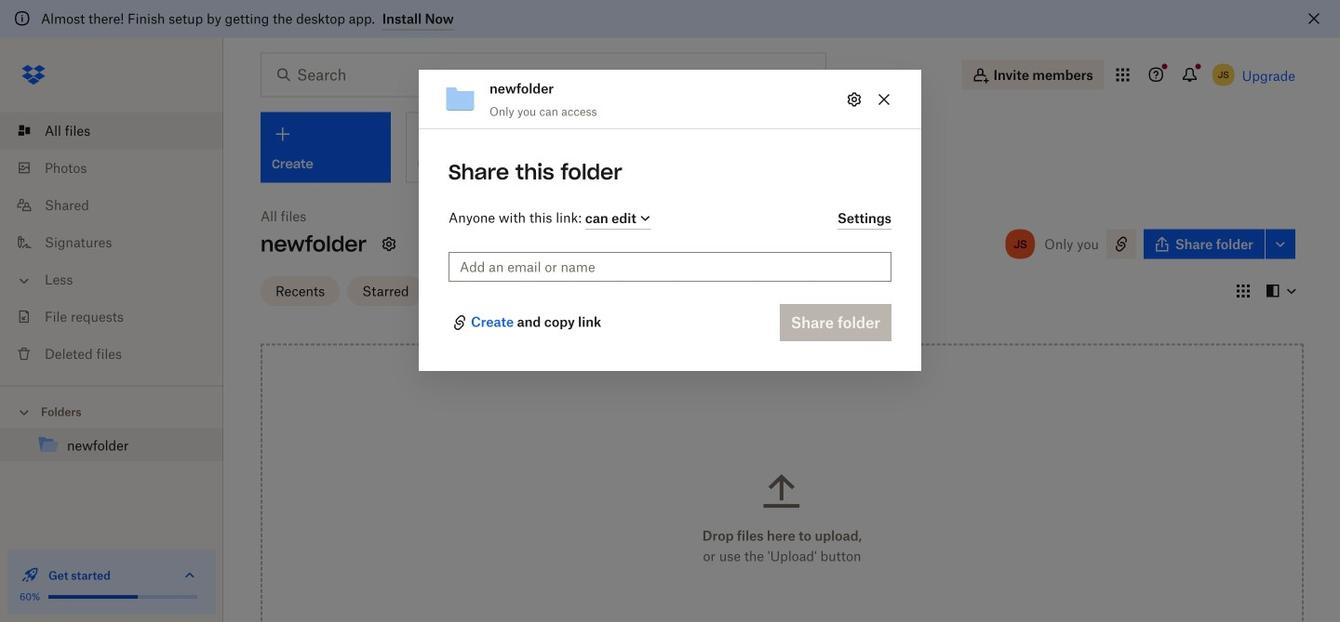 Task type: locate. For each thing, give the bounding box(es) containing it.
list item
[[0, 112, 223, 149]]

alert
[[0, 0, 1341, 38]]

less image
[[15, 272, 34, 291]]

Add an email or name text field
[[460, 257, 881, 277]]

list
[[0, 101, 223, 386]]



Task type: vqa. For each thing, say whether or not it's contained in the screenshot.
files
no



Task type: describe. For each thing, give the bounding box(es) containing it.
sharing modal dialog
[[419, 70, 922, 520]]

dropbox image
[[15, 56, 52, 94]]



